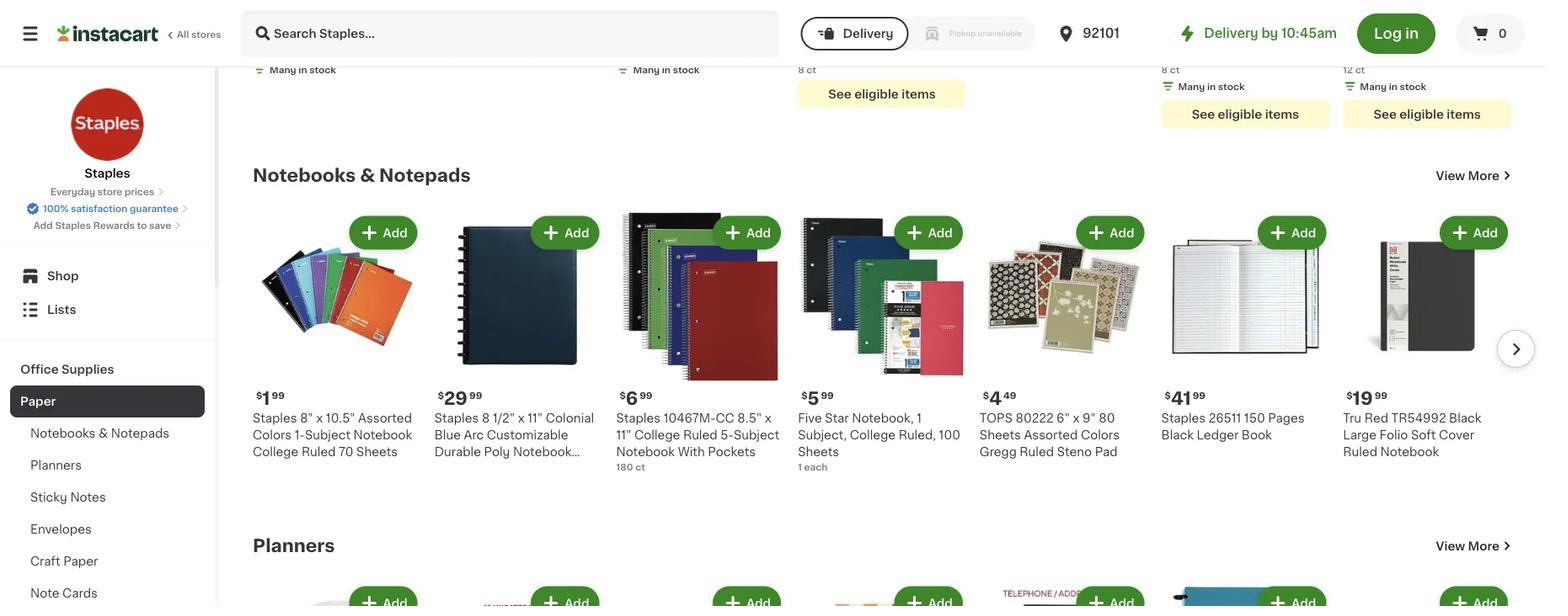 Task type: locate. For each thing, give the bounding box(es) containing it.
assorted inside tops 80222 6" x 9" 80 sheets assorted colors gregg ruled steno pad
[[1024, 430, 1078, 441]]

white inside staples 4 1/8" x 9.5" #10 white easy close security tinted business envelopes 100 ct
[[253, 15, 287, 27]]

1 vertical spatial 1
[[917, 413, 922, 425]]

2 mailer from the left
[[1343, 49, 1380, 61]]

0 horizontal spatial 100
[[253, 49, 270, 58]]

None search field
[[241, 10, 779, 57]]

items down staples 10-1/2" x 15" white pull-tab strip poly bubble envelope 8 ct at the right top of page
[[1265, 109, 1299, 121]]

1 copy from the left
[[435, 32, 467, 44]]

view more for planners
[[1436, 541, 1500, 553]]

mailer down 19"l
[[798, 49, 834, 61]]

cc
[[1432, 15, 1451, 27], [716, 413, 734, 425]]

photo
[[1000, 0, 1036, 10]]

1 vertical spatial 1/2"
[[493, 413, 515, 425]]

peel inside 'staples 51589-cc 10.5" w x 15" l # 5 peel & seal bubble mailer 12 ct'
[[1396, 32, 1422, 44]]

1 subject from the left
[[305, 430, 351, 441]]

staples inside staples 4 1/8" x 9.5" #10 white easy close security tinted business envelopes 100 ct
[[253, 0, 297, 10]]

add button for 29
[[533, 218, 598, 249]]

1 vertical spatial planners
[[253, 538, 335, 556]]

0 vertical spatial view more
[[1436, 170, 1500, 182]]

0 horizontal spatial 10.5"
[[326, 413, 355, 425]]

3 bubble from the left
[[1466, 32, 1508, 44]]

many in stock for staples 10-1/2" x 15" white pull-tab strip poly bubble envelope
[[1178, 82, 1245, 92]]

peel down 51589-
[[1396, 32, 1422, 44]]

save
[[149, 221, 171, 230]]

2 $ from the left
[[438, 391, 444, 401]]

add button for 6
[[714, 218, 779, 249]]

college down 1-
[[253, 446, 299, 458]]

add for 1
[[383, 228, 408, 239]]

5 inside 'staples 51589-cc 10.5" w x 15" l # 5 peel & seal bubble mailer 12 ct'
[[1385, 32, 1393, 44]]

#
[[1374, 32, 1382, 44]]

10.5"
[[1454, 15, 1483, 27], [326, 413, 355, 425]]

1/2" up "customizable"
[[493, 413, 515, 425]]

notepads
[[379, 167, 471, 185], [111, 428, 169, 440]]

notebook inside staples 8" x 10.5" assorted colors 1-subject notebook college ruled 70 sheets
[[354, 430, 412, 441]]

1 horizontal spatial college
[[634, 430, 680, 441]]

eligible for staples 51630 14.25"w x 19"l #7 peel & seal bubble mailer
[[855, 89, 899, 100]]

sheets down subject,
[[798, 446, 839, 458]]

10.5" left w
[[1454, 15, 1483, 27]]

6 99 from the left
[[1375, 391, 1388, 401]]

3 copy from the left
[[680, 32, 712, 44]]

$ inside the $ 1 99
[[256, 391, 262, 401]]

tru red tr54992 black large folio soft cover ruled notebook
[[1343, 413, 1482, 458]]

poly inside staples 10-1/2" x 15" white pull-tab strip poly bubble envelope 8 ct
[[1243, 32, 1269, 44]]

2 horizontal spatial items
[[1447, 109, 1481, 121]]

1 vertical spatial each
[[804, 463, 828, 472]]

0 horizontal spatial see eligible items
[[828, 89, 936, 100]]

black up cover
[[1449, 413, 1482, 425]]

0 horizontal spatial delivery
[[843, 28, 894, 40]]

x right 14.25"w
[[936, 15, 943, 27]]

1 vertical spatial notebooks
[[30, 428, 96, 440]]

staples inside staples 8" x 10.5" assorted colors 1-subject notebook college ruled 70 sheets
[[253, 413, 297, 425]]

11" up 180
[[616, 430, 631, 441]]

1 horizontal spatial each
[[995, 32, 1018, 41]]

1 more from the top
[[1468, 170, 1500, 182]]

0 horizontal spatial colors
[[253, 430, 292, 441]]

many for staples 10-1/2" x 15" white pull-tab strip poly bubble envelope
[[1178, 82, 1205, 92]]

2 add button from the left
[[533, 218, 598, 249]]

0 horizontal spatial assorted
[[358, 413, 412, 425]]

2 99 from the left
[[469, 391, 482, 401]]

2 copy from the left
[[616, 32, 649, 44]]

assorted inside staples 8" x 10.5" assorted colors 1-subject notebook college ruled 70 sheets
[[358, 413, 412, 425]]

ruled inside 'tru red tr54992 black large folio soft cover ruled notebook'
[[1343, 447, 1378, 458]]

ct
[[272, 49, 282, 58], [625, 49, 634, 58], [807, 65, 816, 75], [1170, 65, 1180, 75], [1355, 65, 1365, 75], [635, 463, 645, 472]]

1/2" for 8
[[493, 413, 515, 425]]

0 horizontal spatial peel
[[844, 32, 870, 44]]

colors
[[253, 430, 292, 441], [1081, 430, 1120, 441]]

$ inside $ 41 99
[[1165, 391, 1171, 401]]

1 horizontal spatial black
[[1449, 413, 1482, 425]]

sheets
[[435, 15, 476, 27], [980, 430, 1021, 441], [356, 446, 398, 458], [798, 446, 839, 458]]

1 horizontal spatial envelopes
[[350, 32, 411, 44]]

2 horizontal spatial college
[[850, 430, 896, 441]]

0 horizontal spatial subject
[[305, 430, 351, 441]]

cc for 10467m-
[[716, 413, 734, 425]]

0 vertical spatial poly
[[1243, 32, 1269, 44]]

$ inside the '$ 19 99'
[[1347, 391, 1353, 401]]

0 horizontal spatial notebooks & notepads link
[[10, 418, 205, 450]]

10:45am
[[1281, 27, 1337, 40]]

x inside staples 10467m-cc 8.5" x 11" college ruled 5-subject notebook with pockets 180 ct
[[765, 413, 772, 425]]

1 seal from the left
[[886, 32, 911, 44]]

99 inside the $ 1 99
[[272, 391, 285, 401]]

envelopes up the craft paper
[[30, 524, 92, 536]]

peel inside staples 51630 14.25"w x 19"l #7 peel & seal bubble mailer 8 ct
[[844, 32, 870, 44]]

1 horizontal spatial assorted
[[1024, 430, 1078, 441]]

15" up delivery by 10:45am
[[1262, 15, 1280, 27]]

copy for sheets
[[435, 32, 467, 44]]

ct inside staples 10467m-cc 8.5" x 11" college ruled 5-subject notebook with pockets 180 ct
[[635, 463, 645, 472]]

service type group
[[801, 17, 1036, 51]]

many down 'tinted'
[[270, 65, 296, 75]]

100% satisfaction guarantee
[[43, 204, 179, 214]]

staples down the $ 1 99
[[253, 413, 297, 425]]

tru
[[1343, 413, 1362, 425]]

$ inside the $ 29 99
[[438, 391, 444, 401]]

paper down brightness
[[715, 32, 750, 44]]

pages
[[1268, 413, 1305, 425]]

many in stock down hp photo paper, everyday, glossy 50 each
[[997, 49, 1063, 58]]

system
[[435, 463, 480, 475]]

pull-
[[1162, 32, 1188, 44]]

$ 19 99
[[1347, 390, 1388, 408]]

staples for mailer
[[798, 15, 842, 27]]

4
[[300, 0, 308, 10], [989, 390, 1002, 408]]

add for 19
[[1473, 228, 1498, 239]]

0 vertical spatial 1
[[262, 390, 270, 408]]

copy down hamermill
[[435, 32, 467, 44]]

10.5" right 8"
[[326, 413, 355, 425]]

add for 29
[[565, 228, 589, 239]]

0 horizontal spatial bubble
[[914, 32, 956, 44]]

notebooks & notepads link
[[253, 166, 471, 186], [10, 418, 205, 450]]

paper
[[470, 32, 504, 44], [715, 32, 750, 44], [20, 396, 56, 408], [63, 556, 98, 568]]

1 horizontal spatial seal
[[1438, 32, 1463, 44]]

2 more from the top
[[1468, 541, 1500, 553]]

x up "customizable"
[[518, 413, 525, 425]]

$ inside $ 6 99
[[620, 391, 626, 401]]

sticky
[[30, 492, 67, 504]]

x inside staples 10-1/2" x 15" white pull-tab strip poly bubble envelope 8 ct
[[1252, 15, 1259, 27]]

99 right 19
[[1375, 391, 1388, 401]]

many in stock down envelope
[[1178, 82, 1245, 92]]

cc inside staples 10467m-cc 8.5" x 11" college ruled 5-subject notebook with pockets 180 ct
[[716, 413, 734, 425]]

staples for poly
[[435, 413, 479, 425]]

$ for 5
[[801, 391, 808, 401]]

sheets inside tops 80222 6" x 9" 80 sheets assorted colors gregg ruled steno pad
[[980, 430, 1021, 441]]

ruled down large
[[1343, 447, 1378, 458]]

1 horizontal spatial see
[[1192, 109, 1215, 121]]

staples 51589-cc 10.5" w x 15" l # 5 peel & seal bubble mailer 12 ct
[[1343, 15, 1508, 75]]

add for 5
[[928, 228, 953, 239]]

1 horizontal spatial items
[[1265, 109, 1299, 121]]

5 99 from the left
[[640, 391, 653, 401]]

100 inside the five star notebook, 1 subject, college ruled, 100 sheets 1 each
[[939, 430, 961, 441]]

99 right "6"
[[640, 391, 653, 401]]

more for planners
[[1468, 541, 1500, 553]]

bubble inside staples 10-1/2" x 15" white pull-tab strip poly bubble envelope 8 ct
[[1272, 32, 1314, 44]]

notebook down "customizable"
[[513, 446, 572, 458]]

100
[[253, 49, 270, 58], [939, 430, 961, 441]]

8 down envelope
[[1162, 65, 1168, 75]]

each down subject,
[[804, 463, 828, 472]]

notebook inside staples 8 1/2" x 11" colonial blue arc customizable durable poly notebook system
[[513, 446, 572, 458]]

1 view from the top
[[1436, 170, 1465, 182]]

ct down hammermill at the left top of page
[[625, 49, 634, 58]]

more for notebooks & notepads
[[1468, 170, 1500, 182]]

planners link
[[10, 450, 205, 482], [253, 537, 335, 557]]

1 vertical spatial more
[[1468, 541, 1500, 553]]

0 horizontal spatial see
[[828, 89, 852, 100]]

1 add button from the left
[[351, 218, 416, 249]]

in inside log in button
[[1406, 27, 1419, 41]]

11" up multi
[[535, 0, 550, 10]]

see eligible items down 'staples 51589-cc 10.5" w x 15" l # 5 peel & seal bubble mailer 12 ct'
[[1374, 109, 1481, 121]]

1 horizontal spatial colors
[[1081, 430, 1120, 441]]

1 horizontal spatial copy
[[616, 32, 649, 44]]

1 horizontal spatial 10.5"
[[1454, 15, 1483, 27]]

0 vertical spatial assorted
[[358, 413, 412, 425]]

mailer inside 'staples 51589-cc 10.5" w x 15" l # 5 peel & seal bubble mailer 12 ct'
[[1343, 49, 1380, 61]]

20
[[634, 15, 650, 27]]

5 inside the hammermill 105650 8.5" x 11" 20 pounds 92 brightness copy plus copy paper 5 ct
[[616, 49, 622, 58]]

see eligible items button for staples 10-1/2" x 15" white pull-tab strip poly bubble envelope
[[1162, 100, 1330, 129]]

0 vertical spatial 1/2"
[[1227, 15, 1249, 27]]

college inside the five star notebook, 1 subject, college ruled, 100 sheets 1 each
[[850, 430, 896, 441]]

view more link for notebooks & notepads
[[1436, 168, 1512, 185]]

staples inside 'staples 51589-cc 10.5" w x 15" l # 5 peel & seal bubble mailer 12 ct'
[[1343, 15, 1388, 27]]

see eligible items button down staples 51630 14.25"w x 19"l #7 peel & seal bubble mailer 8 ct
[[798, 80, 966, 109]]

1 colors from the left
[[253, 430, 292, 441]]

product group containing staples 10-1/2" x 15" white pull-tab strip poly bubble envelope
[[1162, 0, 1330, 129]]

10.5" inside staples 8" x 10.5" assorted colors 1-subject notebook college ruled 70 sheets
[[326, 413, 355, 425]]

1 vertical spatial 15"
[[1343, 32, 1361, 44]]

1 vertical spatial envelopes
[[30, 524, 92, 536]]

product group
[[798, 0, 966, 109], [1162, 0, 1330, 129], [1343, 0, 1512, 129], [253, 213, 421, 461], [435, 213, 603, 475], [616, 213, 785, 474], [798, 213, 966, 474], [980, 213, 1148, 461], [1162, 213, 1330, 444], [1343, 213, 1512, 461], [253, 584, 421, 607], [435, 584, 603, 607], [616, 584, 785, 607], [798, 584, 966, 607], [980, 584, 1148, 607], [1162, 584, 1330, 607], [1343, 584, 1512, 607]]

add button
[[351, 218, 416, 249], [533, 218, 598, 249], [714, 218, 779, 249], [896, 218, 961, 249], [1078, 218, 1143, 249], [1260, 218, 1325, 249], [1441, 218, 1506, 249]]

1 vertical spatial 10.5"
[[326, 413, 355, 425]]

92
[[701, 15, 716, 27]]

customizable
[[487, 430, 568, 441]]

hamermill 8.5" x 11" 500 sheets white multi purpose copy paper
[[435, 0, 598, 44]]

see down #
[[1374, 109, 1397, 121]]

college down 10467m- on the bottom left
[[634, 430, 680, 441]]

stock for staples 4 1/8" x 9.5" #10 white easy close security tinted business envelopes
[[309, 65, 336, 75]]

ct down 19"l
[[807, 65, 816, 75]]

cc right log in
[[1432, 15, 1451, 27]]

2 horizontal spatial eligible
[[1400, 109, 1444, 121]]

many in stock down #
[[1360, 82, 1427, 92]]

see eligible items down staples 51630 14.25"w x 19"l #7 peel & seal bubble mailer 8 ct
[[828, 89, 936, 100]]

15" left l
[[1343, 32, 1361, 44]]

many for hammermill 105650 8.5" x 11" 20 pounds 92 brightness copy plus copy paper
[[633, 65, 660, 75]]

note
[[30, 588, 59, 600]]

notebook
[[354, 430, 412, 441], [513, 446, 572, 458], [616, 447, 675, 458], [1381, 447, 1439, 458]]

1 horizontal spatial 100
[[939, 430, 961, 441]]

4 inside item carousel region
[[989, 390, 1002, 408]]

mailer down l
[[1343, 49, 1380, 61]]

2 bubble from the left
[[1272, 32, 1314, 44]]

$ inside $ 5 99
[[801, 391, 808, 401]]

5 $ from the left
[[620, 391, 626, 401]]

copy down 92
[[680, 32, 712, 44]]

99 up star
[[821, 391, 834, 401]]

1 horizontal spatial see eligible items button
[[1162, 100, 1330, 129]]

colors left 1-
[[253, 430, 292, 441]]

w
[[1486, 15, 1498, 27]]

1 peel from the left
[[844, 32, 870, 44]]

1 horizontal spatial notebooks
[[253, 167, 356, 185]]

white left multi
[[479, 15, 513, 27]]

1/2" for 10-
[[1227, 15, 1249, 27]]

all stores
[[177, 30, 221, 39]]

sheets up gregg
[[980, 430, 1021, 441]]

8
[[798, 65, 804, 75], [1162, 65, 1168, 75], [482, 413, 490, 425]]

0 vertical spatial notebooks
[[253, 167, 356, 185]]

stock down business
[[309, 65, 336, 75]]

2 white from the left
[[479, 15, 513, 27]]

4 $ from the left
[[1165, 391, 1171, 401]]

1 99 from the left
[[272, 391, 285, 401]]

in down business
[[299, 65, 307, 75]]

3 add button from the left
[[714, 218, 779, 249]]

staples for peel
[[1343, 15, 1388, 27]]

ct down 'tinted'
[[272, 49, 282, 58]]

1/2" inside staples 10-1/2" x 15" white pull-tab strip poly bubble envelope 8 ct
[[1227, 15, 1249, 27]]

1 vertical spatial view more
[[1436, 541, 1500, 553]]

5 right #
[[1385, 32, 1393, 44]]

star
[[825, 413, 849, 425]]

colors up pad
[[1081, 430, 1120, 441]]

8 up the arc
[[482, 413, 490, 425]]

product group containing staples 51630 14.25"w x 19"l #7 peel & seal bubble mailer
[[798, 0, 966, 109]]

sheets down hamermill
[[435, 15, 476, 27]]

white up 'tinted'
[[253, 15, 287, 27]]

3 $ from the left
[[801, 391, 808, 401]]

99 right 29
[[469, 391, 482, 401]]

copy inside hamermill 8.5" x 11" 500 sheets white multi purpose copy paper
[[435, 32, 467, 44]]

1 horizontal spatial notepads
[[379, 167, 471, 185]]

3 white from the left
[[1283, 15, 1317, 27]]

100 down 'tinted'
[[253, 49, 270, 58]]

2 view from the top
[[1436, 541, 1465, 553]]

item carousel region
[[253, 207, 1535, 510]]

seal
[[886, 32, 911, 44], [1438, 32, 1463, 44]]

1 mailer from the left
[[798, 49, 834, 61]]

$ 6 99
[[620, 390, 653, 408]]

view more link for planners
[[1436, 539, 1512, 555]]

staples inside staples 51630 14.25"w x 19"l #7 peel & seal bubble mailer 8 ct
[[798, 15, 842, 27]]

notebooks & notepads
[[253, 167, 471, 185], [30, 428, 169, 440]]

0 vertical spatial each
[[995, 32, 1018, 41]]

see eligible items for staples 51630 14.25"w x 19"l #7 peel & seal bubble mailer
[[828, 89, 936, 100]]

see eligible items button for staples 51630 14.25"w x 19"l #7 peel & seal bubble mailer
[[798, 80, 966, 109]]

2 colors from the left
[[1081, 430, 1120, 441]]

college inside staples 10467m-cc 8.5" x 11" college ruled 5-subject notebook with pockets 180 ct
[[634, 430, 680, 441]]

0 horizontal spatial mailer
[[798, 49, 834, 61]]

all
[[177, 30, 189, 39]]

product group containing 1
[[253, 213, 421, 461]]

1 vertical spatial view
[[1436, 541, 1465, 553]]

notebook,
[[852, 413, 914, 425]]

99 for 5
[[821, 391, 834, 401]]

ct inside 'staples 51589-cc 10.5" w x 15" l # 5 peel & seal bubble mailer 12 ct'
[[1355, 65, 1365, 75]]

4 left 49 on the bottom right
[[989, 390, 1002, 408]]

shop
[[47, 270, 79, 282]]

ct right 180
[[635, 463, 645, 472]]

1 vertical spatial assorted
[[1024, 430, 1078, 441]]

0 horizontal spatial each
[[804, 463, 828, 472]]

instacart logo image
[[57, 24, 158, 44]]

ct inside staples 51630 14.25"w x 19"l #7 peel & seal bubble mailer 8 ct
[[807, 65, 816, 75]]

hammermill 105650 8.5" x 11" 20 pounds 92 brightness copy plus copy paper 5 ct
[[616, 0, 783, 58]]

#7
[[826, 32, 841, 44]]

many down glossy
[[997, 49, 1023, 58]]

1 view more link from the top
[[1436, 168, 1512, 185]]

college
[[850, 430, 896, 441], [634, 430, 680, 441], [253, 446, 299, 458]]

51589-
[[1391, 15, 1432, 27]]

99 inside the '$ 19 99'
[[1375, 391, 1388, 401]]

5 down hammermill at the left top of page
[[616, 49, 622, 58]]

11" inside hamermill 8.5" x 11" 500 sheets white multi purpose copy paper
[[535, 0, 550, 10]]

1 vertical spatial cc
[[716, 413, 734, 425]]

1 down subject,
[[798, 463, 802, 472]]

1 vertical spatial black
[[1162, 430, 1194, 441]]

10.5" for w
[[1454, 15, 1483, 27]]

many in stock down hamermill 8.5" x 11" 500 sheets white multi purpose copy paper at top
[[451, 52, 518, 61]]

7 $ from the left
[[1347, 391, 1353, 401]]

many down hamermill
[[451, 52, 478, 61]]

x inside staples 51630 14.25"w x 19"l #7 peel & seal bubble mailer 8 ct
[[936, 15, 943, 27]]

see eligible items button down 'staples 51589-cc 10.5" w x 15" l # 5 peel & seal bubble mailer 12 ct'
[[1343, 100, 1512, 129]]

1 white from the left
[[253, 15, 287, 27]]

1 $ from the left
[[256, 391, 262, 401]]

1 view more from the top
[[1436, 170, 1500, 182]]

0 horizontal spatial college
[[253, 446, 299, 458]]

delivery button
[[801, 17, 909, 51]]

staples for bubble
[[1162, 15, 1206, 27]]

5 add button from the left
[[1078, 218, 1143, 249]]

15"
[[1262, 15, 1280, 27], [1343, 32, 1361, 44]]

11" inside staples 10467m-cc 8.5" x 11" college ruled 5-subject notebook with pockets 180 ct
[[616, 430, 631, 441]]

white up 10:45am
[[1283, 15, 1317, 27]]

1 horizontal spatial 1/2"
[[1227, 15, 1249, 27]]

purpose
[[549, 15, 598, 27]]

1 vertical spatial view more link
[[1436, 539, 1512, 555]]

0 horizontal spatial 1
[[262, 390, 270, 408]]

cc inside 'staples 51589-cc 10.5" w x 15" l # 5 peel & seal bubble mailer 12 ct'
[[1432, 15, 1451, 27]]

in
[[1406, 27, 1419, 41], [1026, 49, 1034, 58], [480, 52, 489, 61], [299, 65, 307, 75], [662, 65, 671, 75], [1207, 82, 1216, 92], [1389, 82, 1398, 92]]

100 right ruled,
[[939, 430, 961, 441]]

4 add button from the left
[[896, 218, 961, 249]]

ruled inside staples 8" x 10.5" assorted colors 1-subject notebook college ruled 70 sheets
[[302, 446, 336, 458]]

many for staples 4 1/8" x 9.5" #10 white easy close security tinted business envelopes
[[270, 65, 296, 75]]

x right w
[[1501, 15, 1508, 27]]

51630
[[845, 15, 882, 27]]

0 vertical spatial black
[[1449, 413, 1482, 425]]

4 inside staples 4 1/8" x 9.5" #10 white easy close security tinted business envelopes 100 ct
[[300, 0, 308, 10]]

1 horizontal spatial delivery
[[1204, 27, 1259, 40]]

x up multi
[[525, 0, 532, 10]]

add button for 19
[[1441, 218, 1506, 249]]

delivery
[[1204, 27, 1259, 40], [843, 28, 894, 40]]

notebook up 180
[[616, 447, 675, 458]]

1 horizontal spatial 4
[[989, 390, 1002, 408]]

x right 8"
[[316, 413, 323, 425]]

0 horizontal spatial items
[[902, 89, 936, 100]]

delivery down 51630
[[843, 28, 894, 40]]

0 vertical spatial notepads
[[379, 167, 471, 185]]

staples down $ 6 99
[[616, 413, 661, 425]]

0 horizontal spatial see eligible items button
[[798, 80, 966, 109]]

99 inside $ 41 99
[[1193, 391, 1206, 401]]

0 horizontal spatial planners
[[30, 460, 82, 472]]

envelopes down "security"
[[350, 32, 411, 44]]

2 subject from the left
[[734, 430, 779, 441]]

1 vertical spatial 5
[[616, 49, 622, 58]]

staples inside staples 26511 150 pages black ledger book
[[1162, 413, 1206, 425]]

2 vertical spatial 1
[[798, 463, 802, 472]]

poly down "customizable"
[[484, 446, 510, 458]]

99 inside the $ 29 99
[[469, 391, 482, 401]]

0 horizontal spatial 5
[[616, 49, 622, 58]]

product group containing staples 51589-cc 10.5" w x 15" l # 5 peel & seal bubble mailer
[[1343, 0, 1512, 129]]

stock down hamermill 8.5" x 11" 500 sheets white multi purpose copy paper at top
[[491, 52, 518, 61]]

many for hp photo paper, everyday, glossy
[[997, 49, 1023, 58]]

1 horizontal spatial 5
[[808, 390, 819, 408]]

1 horizontal spatial mailer
[[1343, 49, 1380, 61]]

$ 5 99
[[801, 390, 834, 408]]

5-
[[721, 430, 734, 441]]

0 vertical spatial 4
[[300, 0, 308, 10]]

6 add button from the left
[[1260, 218, 1325, 249]]

0 vertical spatial 15"
[[1262, 15, 1280, 27]]

8"
[[300, 413, 313, 425]]

1 vertical spatial 100
[[939, 430, 961, 441]]

see eligible items down staples 10-1/2" x 15" white pull-tab strip poly bubble envelope 8 ct at the right top of page
[[1192, 109, 1299, 121]]

white inside hamermill 8.5" x 11" 500 sheets white multi purpose copy paper
[[479, 15, 513, 27]]

0 horizontal spatial white
[[253, 15, 287, 27]]

2 seal from the left
[[1438, 32, 1463, 44]]

&
[[873, 32, 883, 44], [1425, 32, 1435, 44], [360, 167, 375, 185], [99, 428, 108, 440]]

99 inside $ 6 99
[[640, 391, 653, 401]]

0 vertical spatial planners link
[[10, 450, 205, 482]]

11"
[[535, 0, 550, 10], [616, 15, 631, 27], [528, 413, 543, 425], [616, 430, 631, 441]]

office
[[20, 364, 59, 376]]

stock down "plus"
[[673, 65, 700, 75]]

1 horizontal spatial 8
[[798, 65, 804, 75]]

#10
[[373, 0, 395, 10]]

many in stock down business
[[270, 65, 336, 75]]

stock down hp photo paper, everyday, glossy 50 each
[[1036, 49, 1063, 58]]

ct down envelope
[[1170, 65, 1180, 75]]

100% satisfaction guarantee button
[[26, 199, 189, 216]]

ruled down 80222
[[1020, 447, 1054, 458]]

2 view more link from the top
[[1436, 539, 1512, 555]]

eligible down 'staples 51589-cc 10.5" w x 15" l # 5 peel & seal bubble mailer 12 ct'
[[1400, 109, 1444, 121]]

multi
[[516, 15, 546, 27]]

staples inside staples 8 1/2" x 11" colonial blue arc customizable durable poly notebook system
[[435, 413, 479, 425]]

6 $ from the left
[[983, 391, 989, 401]]

2 peel from the left
[[1396, 32, 1422, 44]]

five
[[798, 413, 822, 425]]

1 horizontal spatial 15"
[[1343, 32, 1361, 44]]

hp
[[980, 0, 997, 10]]

3 99 from the left
[[821, 391, 834, 401]]

in right log
[[1406, 27, 1419, 41]]

notebook left blue
[[354, 430, 412, 441]]

peel down 51630
[[844, 32, 870, 44]]

store
[[98, 187, 122, 197]]

7 add button from the left
[[1441, 218, 1506, 249]]

2 horizontal spatial see eligible items button
[[1343, 100, 1512, 129]]

x up delivery by 10:45am
[[1252, 15, 1259, 27]]

1 horizontal spatial bubble
[[1272, 32, 1314, 44]]

see eligible items button down staples 10-1/2" x 15" white pull-tab strip poly bubble envelope 8 ct at the right top of page
[[1162, 100, 1330, 129]]

1 horizontal spatial cc
[[1432, 15, 1451, 27]]

10.5" for assorted
[[326, 413, 355, 425]]

1 bubble from the left
[[914, 32, 956, 44]]

product group containing 41
[[1162, 213, 1330, 444]]

0 horizontal spatial 1/2"
[[493, 413, 515, 425]]

see down #7
[[828, 89, 852, 100]]

1 horizontal spatial poly
[[1243, 32, 1269, 44]]

1 up ruled,
[[917, 413, 922, 425]]

0 vertical spatial envelopes
[[350, 32, 411, 44]]

ct right 12
[[1355, 65, 1365, 75]]

staples down $ 41 99
[[1162, 413, 1206, 425]]

11" up "customizable"
[[528, 413, 543, 425]]

ruled down 1-
[[302, 446, 336, 458]]

$ for 4
[[983, 391, 989, 401]]

0 vertical spatial notebooks & notepads
[[253, 167, 471, 185]]

0 vertical spatial notebooks & notepads link
[[253, 166, 471, 186]]

1 horizontal spatial planners link
[[253, 537, 335, 557]]

white
[[253, 15, 287, 27], [479, 15, 513, 27], [1283, 15, 1317, 27]]

0 vertical spatial view more link
[[1436, 168, 1512, 185]]

4 99 from the left
[[1193, 391, 1206, 401]]

1-
[[295, 430, 305, 441]]

8 inside staples 10-1/2" x 15" white pull-tab strip poly bubble envelope 8 ct
[[1162, 65, 1168, 75]]

$ for 1
[[256, 391, 262, 401]]

4 for 4
[[989, 390, 1002, 408]]

staples inside staples 10467m-cc 8.5" x 11" college ruled 5-subject notebook with pockets 180 ct
[[616, 413, 661, 425]]

11" left 20
[[616, 15, 631, 27]]

0 horizontal spatial 15"
[[1262, 15, 1280, 27]]

1 horizontal spatial eligible
[[1218, 109, 1262, 121]]

l
[[1364, 32, 1371, 44]]

folio
[[1380, 430, 1408, 441]]

eligible
[[855, 89, 899, 100], [1218, 109, 1262, 121], [1400, 109, 1444, 121]]

99 inside $ 5 99
[[821, 391, 834, 401]]

$ inside $ 4 49
[[983, 391, 989, 401]]

craft paper link
[[10, 546, 205, 578]]

assorted
[[358, 413, 412, 425], [1024, 430, 1078, 441]]

0 horizontal spatial notepads
[[111, 428, 169, 440]]

staples up 19"l
[[798, 15, 842, 27]]

each inside the five star notebook, 1 subject, college ruled, 100 sheets 1 each
[[804, 463, 828, 472]]

view for planners
[[1436, 541, 1465, 553]]

2 view more from the top
[[1436, 541, 1500, 553]]

0
[[1499, 28, 1507, 40]]

seal inside staples 51630 14.25"w x 19"l #7 peel & seal bubble mailer 8 ct
[[886, 32, 911, 44]]

Search field
[[243, 12, 777, 56]]

notebooks
[[253, 167, 356, 185], [30, 428, 96, 440]]

0 horizontal spatial planners link
[[10, 450, 205, 482]]

9.5"
[[346, 0, 370, 10]]

see eligible items button
[[798, 80, 966, 109], [1162, 100, 1330, 129], [1343, 100, 1512, 129]]

0 vertical spatial view
[[1436, 170, 1465, 182]]

8 inside staples 8 1/2" x 11" colonial blue arc customizable durable poly notebook system
[[482, 413, 490, 425]]

1/2" inside staples 8 1/2" x 11" colonial blue arc customizable durable poly notebook system
[[493, 413, 515, 425]]

8 down 19"l
[[798, 65, 804, 75]]

log in
[[1374, 27, 1419, 41]]



Task type: describe. For each thing, give the bounding box(es) containing it.
92101
[[1083, 27, 1120, 40]]

copy for 20
[[616, 32, 649, 44]]

1 horizontal spatial planners
[[253, 538, 335, 556]]

to
[[137, 221, 147, 230]]

99 for 29
[[469, 391, 482, 401]]

x inside staples 8" x 10.5" assorted colors 1-subject notebook college ruled 70 sheets
[[316, 413, 323, 425]]

pockets
[[708, 447, 756, 458]]

white for staples
[[253, 15, 287, 27]]

ruled inside tops 80222 6" x 9" 80 sheets assorted colors gregg ruled steno pad
[[1020, 447, 1054, 458]]

product group containing 6
[[616, 213, 785, 474]]

14.25"w
[[885, 15, 933, 27]]

ledger
[[1197, 430, 1239, 441]]

all stores link
[[57, 10, 222, 57]]

stock for hp photo paper, everyday, glossy
[[1036, 49, 1063, 58]]

plus
[[652, 32, 677, 44]]

in down "plus"
[[662, 65, 671, 75]]

product group containing 19
[[1343, 213, 1512, 461]]

brightness
[[719, 15, 783, 27]]

sheets inside staples 8" x 10.5" assorted colors 1-subject notebook college ruled 70 sheets
[[356, 446, 398, 458]]

tinted
[[253, 32, 290, 44]]

ct inside staples 4 1/8" x 9.5" #10 white easy close security tinted business envelopes 100 ct
[[272, 49, 282, 58]]

supplies
[[62, 364, 114, 376]]

5 inside item carousel region
[[808, 390, 819, 408]]

100%
[[43, 204, 69, 214]]

80222
[[1016, 413, 1054, 425]]

staples 10-1/2" x 15" white pull-tab strip poly bubble envelope 8 ct
[[1162, 15, 1317, 75]]

bubble inside staples 51630 14.25"w x 19"l #7 peel & seal bubble mailer 8 ct
[[914, 32, 956, 44]]

1 horizontal spatial 1
[[798, 463, 802, 472]]

& inside staples 51630 14.25"w x 19"l #7 peel & seal bubble mailer 8 ct
[[873, 32, 883, 44]]

2 horizontal spatial see eligible items
[[1374, 109, 1481, 121]]

sheets inside the five star notebook, 1 subject, college ruled, 100 sheets 1 each
[[798, 446, 839, 458]]

10467m-
[[664, 413, 716, 425]]

close
[[322, 15, 356, 27]]

white for hamermill
[[479, 15, 513, 27]]

book
[[1242, 430, 1272, 441]]

arc
[[464, 430, 484, 441]]

tops 80222 6" x 9" 80 sheets assorted colors gregg ruled steno pad
[[980, 413, 1120, 458]]

in down hp photo paper, everyday, glossy 50 each
[[1026, 49, 1034, 58]]

paper,
[[1039, 0, 1076, 10]]

80
[[1099, 413, 1115, 425]]

11" inside staples 8 1/2" x 11" colonial blue arc customizable durable poly notebook system
[[528, 413, 543, 425]]

9"
[[1083, 413, 1096, 425]]

staples 8" x 10.5" assorted colors 1-subject notebook college ruled 70 sheets
[[253, 413, 412, 458]]

$ 4 49
[[983, 390, 1017, 408]]

subject,
[[798, 430, 847, 441]]

180
[[616, 463, 633, 472]]

cards
[[62, 588, 98, 600]]

x inside the hammermill 105650 8.5" x 11" 20 pounds 92 brightness copy plus copy paper 5 ct
[[766, 0, 773, 10]]

envelopes link
[[10, 514, 205, 546]]

stock for hammermill 105650 8.5" x 11" 20 pounds 92 brightness copy plus copy paper
[[673, 65, 700, 75]]

stock down 'staples 51589-cc 10.5" w x 15" l # 5 peel & seal bubble mailer 12 ct'
[[1400, 82, 1427, 92]]

mailer inside staples 51630 14.25"w x 19"l #7 peel & seal bubble mailer 8 ct
[[798, 49, 834, 61]]

rewards
[[93, 221, 135, 230]]

notes
[[70, 492, 106, 504]]

1 horizontal spatial notebooks & notepads link
[[253, 166, 471, 186]]

ct inside staples 10-1/2" x 15" white pull-tab strip poly bubble envelope 8 ct
[[1170, 65, 1180, 75]]

office supplies
[[20, 364, 114, 376]]

view more for notebooks & notepads
[[1436, 170, 1500, 182]]

19
[[1353, 390, 1373, 408]]

ruled inside staples 10467m-cc 8.5" x 11" college ruled 5-subject notebook with pockets 180 ct
[[683, 430, 718, 441]]

50
[[980, 32, 992, 41]]

security
[[359, 15, 408, 27]]

in down envelope
[[1207, 82, 1216, 92]]

items for staples 10-1/2" x 15" white pull-tab strip poly bubble envelope
[[1265, 109, 1299, 121]]

sticky notes
[[30, 492, 106, 504]]

$ for 6
[[620, 391, 626, 401]]

add button for 41
[[1260, 218, 1325, 249]]

8 inside staples 51630 14.25"w x 19"l #7 peel & seal bubble mailer 8 ct
[[798, 65, 804, 75]]

99 for 19
[[1375, 391, 1388, 401]]

x inside 'staples 51589-cc 10.5" w x 15" l # 5 peel & seal bubble mailer 12 ct'
[[1501, 15, 1508, 27]]

lists
[[47, 304, 76, 316]]

26511
[[1209, 413, 1241, 425]]

strip
[[1212, 32, 1240, 44]]

add for 41
[[1292, 228, 1316, 239]]

x inside tops 80222 6" x 9" 80 sheets assorted colors gregg ruled steno pad
[[1073, 413, 1080, 425]]

paper inside the hammermill 105650 8.5" x 11" 20 pounds 92 brightness copy plus copy paper 5 ct
[[715, 32, 750, 44]]

office supplies link
[[10, 354, 205, 386]]

add button for 5
[[896, 218, 961, 249]]

staples for tinted
[[253, 0, 297, 10]]

colors inside staples 8" x 10.5" assorted colors 1-subject notebook college ruled 70 sheets
[[253, 430, 292, 441]]

delivery by 10:45am
[[1204, 27, 1337, 40]]

tr54992
[[1392, 413, 1446, 425]]

everyday store prices link
[[50, 185, 165, 199]]

1/8"
[[311, 0, 334, 10]]

view for notebooks & notepads
[[1436, 170, 1465, 182]]

$ for 41
[[1165, 391, 1171, 401]]

each inside hp photo paper, everyday, glossy 50 each
[[995, 32, 1018, 41]]

easy
[[290, 15, 319, 27]]

$ 1 99
[[256, 390, 285, 408]]

add for 6
[[746, 228, 771, 239]]

envelopes inside staples 4 1/8" x 9.5" #10 white easy close security tinted business envelopes 100 ct
[[350, 32, 411, 44]]

white inside staples 10-1/2" x 15" white pull-tab strip poly bubble envelope 8 ct
[[1283, 15, 1317, 27]]

in down 'staples 51589-cc 10.5" w x 15" l # 5 peel & seal bubble mailer 12 ct'
[[1389, 82, 1398, 92]]

subject inside staples 8" x 10.5" assorted colors 1-subject notebook college ruled 70 sheets
[[305, 430, 351, 441]]

x inside staples 8 1/2" x 11" colonial blue arc customizable durable poly notebook system
[[518, 413, 525, 425]]

6"
[[1057, 413, 1070, 425]]

notebook inside staples 10467m-cc 8.5" x 11" college ruled 5-subject notebook with pockets 180 ct
[[616, 447, 675, 458]]

glossy
[[980, 15, 1021, 27]]

29
[[444, 390, 468, 408]]

see for staples 51630 14.25"w x 19"l #7 peel & seal bubble mailer
[[828, 89, 852, 100]]

1 vertical spatial notebooks & notepads link
[[10, 418, 205, 450]]

product group containing 29
[[435, 213, 603, 475]]

many in stock for hammermill 105650 8.5" x 11" 20 pounds 92 brightness copy plus copy paper
[[633, 65, 700, 75]]

many in stock for hp photo paper, everyday, glossy
[[997, 49, 1063, 58]]

delivery for delivery by 10:45am
[[1204, 27, 1259, 40]]

guarantee
[[130, 204, 179, 214]]

49
[[1004, 391, 1017, 401]]

$ 29 99
[[438, 390, 482, 408]]

x inside staples 4 1/8" x 9.5" #10 white easy close security tinted business envelopes 100 ct
[[337, 0, 343, 10]]

eligible for staples 10-1/2" x 15" white pull-tab strip poly bubble envelope
[[1218, 109, 1262, 121]]

15" inside staples 10-1/2" x 15" white pull-tab strip poly bubble envelope 8 ct
[[1262, 15, 1280, 27]]

many in stock for staples 4 1/8" x 9.5" #10 white easy close security tinted business envelopes
[[270, 65, 336, 75]]

lists link
[[10, 293, 205, 327]]

see eligible items for staples 10-1/2" x 15" white pull-tab strip poly bubble envelope
[[1192, 109, 1299, 121]]

steno
[[1057, 447, 1092, 458]]

colors inside tops 80222 6" x 9" 80 sheets assorted colors gregg ruled steno pad
[[1081, 430, 1120, 441]]

2 horizontal spatial 1
[[917, 413, 922, 425]]

notebook inside 'tru red tr54992 black large folio soft cover ruled notebook'
[[1381, 447, 1439, 458]]

4 for 100 ct
[[300, 0, 308, 10]]

log
[[1374, 27, 1402, 41]]

staples for ruled
[[253, 413, 297, 425]]

product group containing 5
[[798, 213, 966, 474]]

8.5" inside hamermill 8.5" x 11" 500 sheets white multi purpose copy paper
[[498, 0, 522, 10]]

staples up everyday store prices link
[[85, 168, 130, 179]]

cc for 51589-
[[1432, 15, 1451, 27]]

19"l
[[798, 32, 823, 44]]

in down hamermill 8.5" x 11" 500 sheets white multi purpose copy paper at top
[[480, 52, 489, 61]]

add button for 1
[[351, 218, 416, 249]]

paper inside paper link
[[20, 396, 56, 408]]

sheets inside hamermill 8.5" x 11" 500 sheets white multi purpose copy paper
[[435, 15, 476, 27]]

tops
[[980, 413, 1013, 425]]

everyday,
[[1079, 0, 1137, 10]]

x inside hamermill 8.5" x 11" 500 sheets white multi purpose copy paper
[[525, 0, 532, 10]]

seal inside 'staples 51589-cc 10.5" w x 15" l # 5 peel & seal bubble mailer 12 ct'
[[1438, 32, 1463, 44]]

shop link
[[10, 260, 205, 293]]

hamermill
[[435, 0, 495, 10]]

1 horizontal spatial notebooks & notepads
[[253, 167, 471, 185]]

note cards
[[30, 588, 98, 600]]

add button for 4
[[1078, 218, 1143, 249]]

staples logo image
[[70, 88, 144, 162]]

ruled,
[[899, 430, 936, 441]]

$ 41 99
[[1165, 390, 1206, 408]]

soft
[[1411, 430, 1436, 441]]

black inside 'tru red tr54992 black large folio soft cover ruled notebook'
[[1449, 413, 1482, 425]]

log in button
[[1357, 13, 1436, 54]]

15" inside 'staples 51589-cc 10.5" w x 15" l # 5 peel & seal bubble mailer 12 ct'
[[1343, 32, 1361, 44]]

staples 26511 150 pages black ledger book
[[1162, 413, 1305, 441]]

staples for notebook
[[616, 413, 661, 425]]

41
[[1171, 390, 1191, 408]]

satisfaction
[[71, 204, 127, 214]]

see for staples 10-1/2" x 15" white pull-tab strip poly bubble envelope
[[1192, 109, 1215, 121]]

stock for staples 10-1/2" x 15" white pull-tab strip poly bubble envelope
[[1218, 82, 1245, 92]]

red
[[1365, 413, 1389, 425]]

black inside staples 26511 150 pages black ledger book
[[1162, 430, 1194, 441]]

staples 8 1/2" x 11" colonial blue arc customizable durable poly notebook system
[[435, 413, 594, 475]]

college inside staples 8" x 10.5" assorted colors 1-subject notebook college ruled 70 sheets
[[253, 446, 299, 458]]

add for 4
[[1110, 228, 1135, 239]]

staples 51630 14.25"w x 19"l #7 peel & seal bubble mailer 8 ct
[[798, 15, 956, 75]]

2 horizontal spatial see
[[1374, 109, 1397, 121]]

paper link
[[10, 386, 205, 418]]

1 vertical spatial planners link
[[253, 537, 335, 557]]

0 button
[[1456, 13, 1525, 54]]

add staples rewards to save
[[33, 221, 171, 230]]

ct inside the hammermill 105650 8.5" x 11" 20 pounds 92 brightness copy plus copy paper 5 ct
[[625, 49, 634, 58]]

many down #
[[1360, 82, 1387, 92]]

everyday
[[50, 187, 95, 197]]

five star notebook, 1 subject, college ruled, 100 sheets 1 each
[[798, 413, 961, 472]]

poly inside staples 8 1/2" x 11" colonial blue arc customizable durable poly notebook system
[[484, 446, 510, 458]]

prices
[[125, 187, 154, 197]]

1 vertical spatial notebooks & notepads
[[30, 428, 169, 440]]

100 inside staples 4 1/8" x 9.5" #10 white easy close security tinted business envelopes 100 ct
[[253, 49, 270, 58]]

delivery for delivery
[[843, 28, 894, 40]]

product group containing 4
[[980, 213, 1148, 461]]

paper inside hamermill 8.5" x 11" 500 sheets white multi purpose copy paper
[[470, 32, 504, 44]]

8.5" inside the hammermill 105650 8.5" x 11" 20 pounds 92 brightness copy plus copy paper 5 ct
[[739, 0, 763, 10]]

8.5" inside staples 10467m-cc 8.5" x 11" college ruled 5-subject notebook with pockets 180 ct
[[737, 413, 762, 425]]

staples down 100%
[[55, 221, 91, 230]]

1 vertical spatial notepads
[[111, 428, 169, 440]]

paper inside craft paper link
[[63, 556, 98, 568]]

$ for 19
[[1347, 391, 1353, 401]]

11" inside the hammermill 105650 8.5" x 11" 20 pounds 92 brightness copy plus copy paper 5 ct
[[616, 15, 631, 27]]

99 for 6
[[640, 391, 653, 401]]

pounds
[[653, 15, 698, 27]]

6
[[626, 390, 638, 408]]

subject inside staples 10467m-cc 8.5" x 11" college ruled 5-subject notebook with pockets 180 ct
[[734, 430, 779, 441]]

$ for 29
[[438, 391, 444, 401]]

items for staples 51630 14.25"w x 19"l #7 peel & seal bubble mailer
[[902, 89, 936, 100]]

99 for 1
[[272, 391, 285, 401]]

& inside 'staples 51589-cc 10.5" w x 15" l # 5 peel & seal bubble mailer 12 ct'
[[1425, 32, 1435, 44]]

0 vertical spatial planners
[[30, 460, 82, 472]]

70
[[339, 446, 353, 458]]

gregg
[[980, 447, 1017, 458]]

staples link
[[70, 88, 144, 182]]

sticky notes link
[[10, 482, 205, 514]]

99 for 41
[[1193, 391, 1206, 401]]

bubble inside 'staples 51589-cc 10.5" w x 15" l # 5 peel & seal bubble mailer 12 ct'
[[1466, 32, 1508, 44]]



Task type: vqa. For each thing, say whether or not it's contained in the screenshot.
View More associated with Notebooks & Notepads
yes



